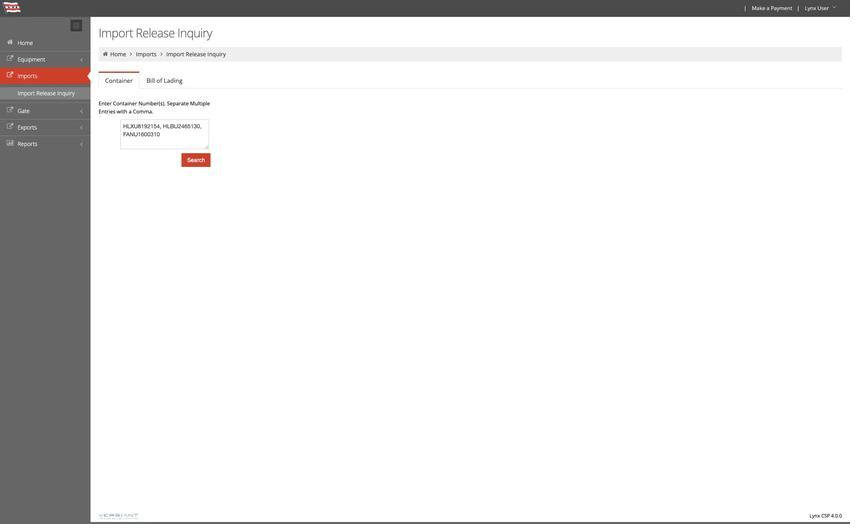 Task type: describe. For each thing, give the bounding box(es) containing it.
bill of lading link
[[140, 72, 189, 89]]

bill of lading
[[147, 77, 183, 85]]

0 horizontal spatial imports link
[[0, 68, 91, 84]]

make
[[752, 4, 766, 12]]

enter container number(s).  separate multiple entries with a comma.
[[99, 100, 210, 115]]

0 vertical spatial container
[[105, 77, 133, 85]]

bill
[[147, 77, 155, 85]]

home image
[[102, 51, 109, 57]]

angle down image
[[831, 4, 839, 10]]

external link image for imports
[[6, 72, 14, 78]]

reports link
[[0, 136, 91, 152]]

0 horizontal spatial release
[[36, 89, 56, 97]]

external link image for equipment
[[6, 56, 14, 62]]

equipment
[[18, 56, 45, 63]]

number(s).
[[138, 100, 166, 107]]

external link image for exports
[[6, 124, 14, 130]]

comma.
[[133, 108, 153, 115]]

of
[[157, 77, 162, 85]]

import for import release inquiry link to the left
[[18, 89, 35, 97]]

bar chart image
[[6, 141, 14, 146]]

exports
[[18, 124, 37, 131]]

container inside enter container number(s).  separate multiple entries with a comma.
[[113, 100, 137, 107]]

1 horizontal spatial import
[[99, 25, 133, 41]]

multiple
[[190, 100, 210, 107]]

user
[[818, 4, 829, 12]]

entries
[[99, 108, 116, 115]]

container link
[[99, 73, 139, 89]]

1 horizontal spatial release
[[136, 25, 175, 41]]

lading
[[164, 77, 183, 85]]

import release inquiry for import release inquiry link to the top
[[166, 50, 226, 58]]

separate
[[167, 100, 189, 107]]

exports link
[[0, 119, 91, 136]]

angle right image
[[128, 51, 135, 57]]

2 | from the left
[[797, 4, 800, 12]]

0 vertical spatial a
[[767, 4, 770, 12]]

enter
[[99, 100, 112, 107]]

external link image for gate
[[6, 108, 14, 113]]

make a payment link
[[749, 0, 796, 17]]



Task type: locate. For each thing, give the bounding box(es) containing it.
1 vertical spatial container
[[113, 100, 137, 107]]

search button
[[182, 153, 211, 167]]

lynx user link
[[802, 0, 842, 17]]

2 vertical spatial inquiry
[[57, 89, 75, 97]]

container up enter on the top of the page
[[105, 77, 133, 85]]

1 vertical spatial imports link
[[0, 68, 91, 84]]

external link image inside gate link
[[6, 108, 14, 113]]

0 horizontal spatial home
[[18, 39, 33, 47]]

lynx for lynx csp 4.0.0
[[810, 513, 821, 520]]

import for import release inquiry link to the top
[[166, 50, 184, 58]]

1 vertical spatial a
[[129, 108, 132, 115]]

import release inquiry for import release inquiry link to the left
[[18, 89, 75, 97]]

2 external link image from the top
[[6, 72, 14, 78]]

0 vertical spatial import
[[99, 25, 133, 41]]

home link up equipment at the left top
[[0, 35, 91, 51]]

make a payment
[[752, 4, 793, 12]]

search
[[187, 157, 205, 163]]

a inside enter container number(s).  separate multiple entries with a comma.
[[129, 108, 132, 115]]

1 horizontal spatial home
[[110, 50, 126, 58]]

csp
[[822, 513, 830, 520]]

imports link down equipment at the left top
[[0, 68, 91, 84]]

gate
[[18, 107, 30, 115]]

2 vertical spatial import
[[18, 89, 35, 97]]

2 vertical spatial import release inquiry
[[18, 89, 75, 97]]

import release inquiry link up gate link
[[0, 87, 91, 99]]

inquiry for import release inquiry link to the left
[[57, 89, 75, 97]]

0 horizontal spatial a
[[129, 108, 132, 115]]

versiant image
[[99, 514, 138, 520]]

release
[[136, 25, 175, 41], [186, 50, 206, 58], [36, 89, 56, 97]]

imports link left angle right icon on the left
[[136, 50, 157, 58]]

0 vertical spatial release
[[136, 25, 175, 41]]

import up gate
[[18, 89, 35, 97]]

1 vertical spatial home
[[110, 50, 126, 58]]

home right home icon
[[110, 50, 126, 58]]

external link image
[[6, 56, 14, 62], [6, 72, 14, 78], [6, 108, 14, 113], [6, 124, 14, 130]]

2 horizontal spatial import
[[166, 50, 184, 58]]

0 vertical spatial imports link
[[136, 50, 157, 58]]

external link image inside exports link
[[6, 124, 14, 130]]

import right angle right icon on the left
[[166, 50, 184, 58]]

1 vertical spatial imports
[[18, 72, 37, 80]]

import up home icon
[[99, 25, 133, 41]]

0 vertical spatial lynx
[[805, 4, 817, 12]]

home right home image
[[18, 39, 33, 47]]

external link image inside equipment link
[[6, 56, 14, 62]]

1 vertical spatial import
[[166, 50, 184, 58]]

lynx user
[[805, 4, 829, 12]]

0 horizontal spatial import release inquiry link
[[0, 87, 91, 99]]

home link right home icon
[[110, 50, 126, 58]]

import release inquiry link
[[166, 50, 226, 58], [0, 87, 91, 99]]

imports down equipment at the left top
[[18, 72, 37, 80]]

release up angle right icon on the left
[[136, 25, 175, 41]]

1 vertical spatial release
[[186, 50, 206, 58]]

2 vertical spatial release
[[36, 89, 56, 97]]

0 vertical spatial import release inquiry link
[[166, 50, 226, 58]]

1 horizontal spatial a
[[767, 4, 770, 12]]

angle right image
[[158, 51, 165, 57]]

1 vertical spatial lynx
[[810, 513, 821, 520]]

home image
[[6, 39, 14, 45]]

1 horizontal spatial home link
[[110, 50, 126, 58]]

import release inquiry
[[99, 25, 212, 41], [166, 50, 226, 58], [18, 89, 75, 97]]

lynx for lynx user
[[805, 4, 817, 12]]

a right make
[[767, 4, 770, 12]]

container
[[105, 77, 133, 85], [113, 100, 137, 107]]

lynx left "user"
[[805, 4, 817, 12]]

import inside import release inquiry link
[[18, 89, 35, 97]]

4.0.0
[[832, 513, 842, 520]]

reports
[[18, 140, 37, 148]]

1 vertical spatial import release inquiry
[[166, 50, 226, 58]]

0 vertical spatial imports
[[136, 50, 157, 58]]

import
[[99, 25, 133, 41], [166, 50, 184, 58], [18, 89, 35, 97]]

home
[[18, 39, 33, 47], [110, 50, 126, 58]]

import release inquiry up gate link
[[18, 89, 75, 97]]

lynx left the csp
[[810, 513, 821, 520]]

1 vertical spatial inquiry
[[208, 50, 226, 58]]

|
[[744, 4, 747, 12], [797, 4, 800, 12]]

home link
[[0, 35, 91, 51], [110, 50, 126, 58]]

imports link
[[136, 50, 157, 58], [0, 68, 91, 84]]

import release inquiry right angle right icon on the left
[[166, 50, 226, 58]]

imports left angle right icon on the left
[[136, 50, 157, 58]]

import release inquiry up angle right icon on the left
[[99, 25, 212, 41]]

None text field
[[120, 120, 209, 149]]

lynx
[[805, 4, 817, 12], [810, 513, 821, 520]]

1 horizontal spatial imports
[[136, 50, 157, 58]]

0 vertical spatial import release inquiry
[[99, 25, 212, 41]]

1 horizontal spatial imports link
[[136, 50, 157, 58]]

inquiry
[[177, 25, 212, 41], [208, 50, 226, 58], [57, 89, 75, 97]]

1 | from the left
[[744, 4, 747, 12]]

0 vertical spatial inquiry
[[177, 25, 212, 41]]

gate link
[[0, 103, 91, 119]]

1 vertical spatial import release inquiry link
[[0, 87, 91, 99]]

lynx csp 4.0.0
[[810, 513, 842, 520]]

1 horizontal spatial |
[[797, 4, 800, 12]]

0 horizontal spatial |
[[744, 4, 747, 12]]

1 external link image from the top
[[6, 56, 14, 62]]

inquiry for import release inquiry link to the top
[[208, 50, 226, 58]]

a
[[767, 4, 770, 12], [129, 108, 132, 115]]

2 horizontal spatial release
[[186, 50, 206, 58]]

import release inquiry link right angle right icon on the left
[[166, 50, 226, 58]]

1 horizontal spatial import release inquiry link
[[166, 50, 226, 58]]

0 horizontal spatial import
[[18, 89, 35, 97]]

a right with
[[129, 108, 132, 115]]

release up gate link
[[36, 89, 56, 97]]

| left make
[[744, 4, 747, 12]]

0 horizontal spatial imports
[[18, 72, 37, 80]]

with
[[117, 108, 127, 115]]

container up with
[[113, 100, 137, 107]]

3 external link image from the top
[[6, 108, 14, 113]]

release right angle right icon on the left
[[186, 50, 206, 58]]

equipment link
[[0, 51, 91, 68]]

0 vertical spatial home
[[18, 39, 33, 47]]

| right "payment"
[[797, 4, 800, 12]]

4 external link image from the top
[[6, 124, 14, 130]]

imports
[[136, 50, 157, 58], [18, 72, 37, 80]]

payment
[[771, 4, 793, 12]]

0 horizontal spatial home link
[[0, 35, 91, 51]]



Task type: vqa. For each thing, say whether or not it's contained in the screenshot.
the Lynx within LYNX USER link
no



